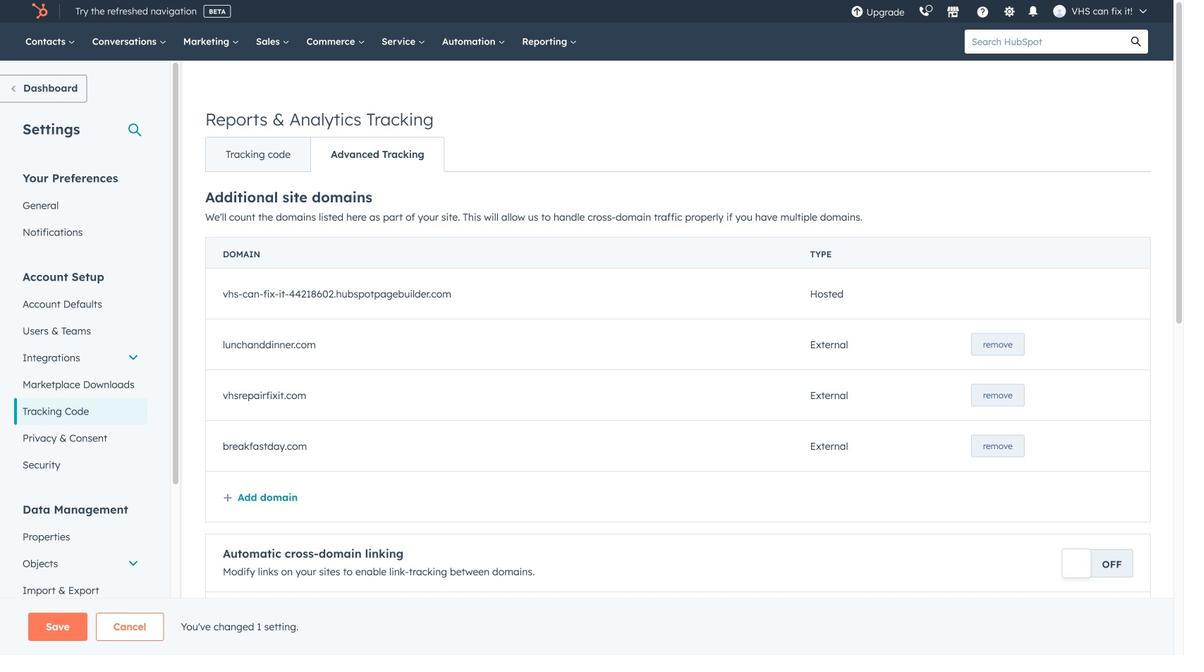 Task type: locate. For each thing, give the bounding box(es) containing it.
account setup element
[[14, 269, 147, 479]]

navigation
[[205, 137, 445, 172]]

data management element
[[14, 502, 147, 631]]

Search HubSpot search field
[[965, 30, 1125, 54]]

menu
[[844, 0, 1157, 23]]

your preferences element
[[14, 170, 147, 246]]



Task type: vqa. For each thing, say whether or not it's contained in the screenshot.
1st Get from the top
no



Task type: describe. For each thing, give the bounding box(es) containing it.
marketplaces image
[[947, 6, 960, 19]]

terry turtle image
[[1054, 5, 1067, 18]]



